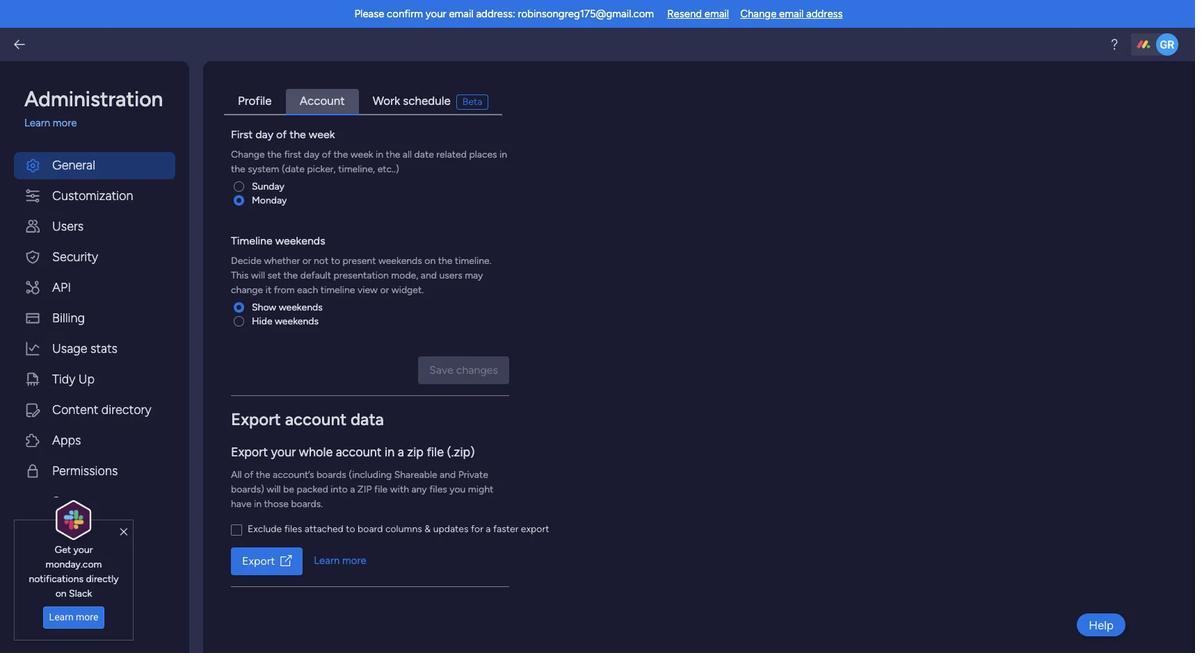 Task type: locate. For each thing, give the bounding box(es) containing it.
2 vertical spatial export
[[242, 555, 275, 568]]

weekends down show weekends
[[275, 315, 319, 327]]

account down the permissions button
[[87, 494, 132, 510]]

in
[[376, 149, 383, 160], [500, 149, 507, 160], [385, 445, 395, 460], [254, 498, 262, 510]]

weekends up 'mode,'
[[378, 255, 422, 267]]

your up "account's" at bottom
[[271, 445, 296, 460]]

show
[[252, 302, 276, 313]]

learn more link down administration
[[24, 115, 175, 131]]

boards)
[[231, 484, 264, 496]]

3 email from the left
[[779, 8, 804, 20]]

change
[[231, 284, 263, 296]]

&
[[424, 523, 431, 535]]

private
[[458, 469, 488, 481]]

0 vertical spatial on
[[425, 255, 436, 267]]

timeline.
[[455, 255, 492, 267]]

default
[[300, 270, 331, 281]]

or left not
[[302, 255, 311, 267]]

2 vertical spatial learn
[[49, 612, 73, 623]]

widget.
[[391, 284, 424, 296]]

1 vertical spatial and
[[440, 469, 456, 481]]

0 horizontal spatial to
[[331, 255, 340, 267]]

2 vertical spatial of
[[244, 469, 253, 481]]

files inside all of the account's boards (including shareable and private boards) will be packed into a zip file with any files you might have in those boards.
[[429, 484, 447, 496]]

0 horizontal spatial file
[[374, 484, 388, 496]]

1 vertical spatial day
[[304, 149, 320, 160]]

files right any
[[429, 484, 447, 496]]

learn more for learn more button
[[49, 612, 98, 623]]

1 vertical spatial of
[[322, 149, 331, 160]]

learn more inside button
[[49, 612, 98, 623]]

attached
[[304, 523, 343, 535]]

2 horizontal spatial a
[[486, 523, 491, 535]]

of inside change the first day of the week in the all date related places in the system (date picker, timeline, etc..)
[[322, 149, 331, 160]]

beta
[[462, 96, 482, 108]]

0 vertical spatial and
[[421, 270, 437, 281]]

or
[[302, 255, 311, 267], [380, 284, 389, 296]]

2 vertical spatial your
[[73, 545, 93, 556]]

email left address:
[[449, 8, 474, 20]]

0 vertical spatial account
[[285, 409, 347, 430]]

a right for
[[486, 523, 491, 535]]

0 horizontal spatial email
[[449, 8, 474, 20]]

day right first
[[255, 128, 273, 141]]

0 vertical spatial day
[[255, 128, 273, 141]]

1 vertical spatial export
[[231, 445, 268, 460]]

change for change email address
[[740, 8, 777, 20]]

0 horizontal spatial learn more
[[49, 612, 98, 623]]

1 horizontal spatial your
[[271, 445, 296, 460]]

0 horizontal spatial of
[[244, 469, 253, 481]]

week down account link
[[309, 128, 335, 141]]

to left board
[[346, 523, 355, 535]]

account up (including
[[336, 445, 382, 460]]

more down administration
[[53, 117, 77, 129]]

apps button
[[14, 427, 175, 455]]

1 vertical spatial will
[[267, 484, 281, 496]]

more inside button
[[76, 612, 98, 623]]

1 vertical spatial files
[[284, 523, 302, 535]]

weekends down each
[[279, 302, 323, 313]]

timeline
[[231, 234, 273, 247]]

be
[[283, 484, 294, 496]]

a left zip
[[398, 445, 404, 460]]

2 email from the left
[[704, 8, 729, 20]]

change for change the first day of the week in the all date related places in the system (date picker, timeline, etc..)
[[231, 149, 265, 160]]

0 horizontal spatial your
[[73, 545, 93, 556]]

usage stats button
[[14, 336, 175, 363]]

in right places
[[500, 149, 507, 160]]

content
[[52, 402, 98, 418]]

those
[[264, 498, 289, 510]]

0 horizontal spatial change
[[231, 149, 265, 160]]

first
[[284, 149, 301, 160]]

updates
[[433, 523, 468, 535]]

resend email link
[[667, 8, 729, 20]]

1 horizontal spatial email
[[704, 8, 729, 20]]

export
[[521, 523, 549, 535]]

files
[[429, 484, 447, 496], [284, 523, 302, 535]]

weekends
[[275, 234, 325, 247], [378, 255, 422, 267], [279, 302, 323, 313], [275, 315, 319, 327]]

a left the zip
[[350, 484, 355, 496]]

to inside decide whether or not to present weekends on the timeline. this will set the default presentation mode, and users may change it from each timeline view or widget.
[[331, 255, 340, 267]]

weekends up 'whether'
[[275, 234, 325, 247]]

will up those
[[267, 484, 281, 496]]

more
[[53, 117, 77, 129], [342, 555, 366, 568], [76, 612, 98, 623]]

the
[[289, 128, 306, 141], [267, 149, 282, 160], [334, 149, 348, 160], [386, 149, 400, 160], [231, 163, 245, 175], [438, 255, 452, 267], [283, 270, 298, 281], [256, 469, 270, 481]]

account inside cross account copier
[[87, 494, 132, 510]]

export inside button
[[242, 555, 275, 568]]

timeline weekends
[[231, 234, 325, 247]]

places
[[469, 149, 497, 160]]

cross
[[51, 494, 83, 510]]

and
[[421, 270, 437, 281], [440, 469, 456, 481]]

change right resend email link
[[740, 8, 777, 20]]

whether
[[264, 255, 300, 267]]

or right view
[[380, 284, 389, 296]]

this
[[231, 270, 249, 281]]

0 vertical spatial to
[[331, 255, 340, 267]]

2 horizontal spatial of
[[322, 149, 331, 160]]

packed
[[297, 484, 328, 496]]

on left timeline. on the left top of the page
[[425, 255, 436, 267]]

0 vertical spatial will
[[251, 270, 265, 281]]

cross account copier button
[[14, 489, 175, 535]]

whole
[[299, 445, 333, 460]]

learn more link down attached on the bottom
[[314, 554, 366, 570]]

file right zip
[[427, 445, 444, 460]]

and left users
[[421, 270, 437, 281]]

get
[[55, 545, 71, 556]]

your up monday.com
[[73, 545, 93, 556]]

change email address link
[[740, 8, 843, 20]]

0 vertical spatial file
[[427, 445, 444, 460]]

directly
[[86, 574, 119, 586]]

0 vertical spatial week
[[309, 128, 335, 141]]

(.zip)
[[447, 445, 475, 460]]

of up first
[[276, 128, 287, 141]]

learn more for bottom learn more link
[[314, 555, 366, 568]]

weekends for show weekends
[[279, 302, 323, 313]]

0 horizontal spatial learn more link
[[24, 115, 175, 131]]

on inside the get your monday.com notifications directly on slack
[[55, 588, 67, 600]]

learn down slack
[[49, 612, 73, 623]]

1 horizontal spatial change
[[740, 8, 777, 20]]

1 vertical spatial to
[[346, 523, 355, 535]]

0 vertical spatial learn
[[24, 117, 50, 129]]

0 vertical spatial or
[[302, 255, 311, 267]]

0 horizontal spatial on
[[55, 588, 67, 600]]

1 horizontal spatial a
[[398, 445, 404, 460]]

your inside the get your monday.com notifications directly on slack
[[73, 545, 93, 556]]

more down board
[[342, 555, 366, 568]]

in right have
[[254, 498, 262, 510]]

1 horizontal spatial learn more link
[[314, 554, 366, 570]]

email for resend email
[[704, 8, 729, 20]]

0 vertical spatial a
[[398, 445, 404, 460]]

0 horizontal spatial a
[[350, 484, 355, 496]]

(date
[[282, 163, 305, 175]]

learn down administration
[[24, 117, 50, 129]]

1 horizontal spatial or
[[380, 284, 389, 296]]

more down slack
[[76, 612, 98, 623]]

export your whole account in a zip file (.zip)
[[231, 445, 475, 460]]

2 vertical spatial a
[[486, 523, 491, 535]]

learn inside administration learn more
[[24, 117, 50, 129]]

more for bottom learn more link
[[342, 555, 366, 568]]

and up the you
[[440, 469, 456, 481]]

0 vertical spatial your
[[426, 8, 446, 20]]

help button
[[1077, 614, 1126, 637]]

it
[[265, 284, 271, 296]]

1 vertical spatial change
[[231, 149, 265, 160]]

1 vertical spatial learn more
[[49, 612, 98, 623]]

the up boards)
[[256, 469, 270, 481]]

on
[[425, 255, 436, 267], [55, 588, 67, 600]]

columns
[[385, 523, 422, 535]]

tidy
[[52, 372, 75, 387]]

slack
[[69, 588, 92, 600]]

1 vertical spatial on
[[55, 588, 67, 600]]

mode,
[[391, 270, 418, 281]]

1 horizontal spatial learn more
[[314, 555, 366, 568]]

1 horizontal spatial day
[[304, 149, 320, 160]]

might
[[468, 484, 493, 496]]

of up picker,
[[322, 149, 331, 160]]

file right the zip
[[374, 484, 388, 496]]

for
[[471, 523, 483, 535]]

your
[[426, 8, 446, 20], [271, 445, 296, 460], [73, 545, 93, 556]]

change down first
[[231, 149, 265, 160]]

change inside change the first day of the week in the all date related places in the system (date picker, timeline, etc..)
[[231, 149, 265, 160]]

1 horizontal spatial file
[[427, 445, 444, 460]]

will inside decide whether or not to present weekends on the timeline. this will set the default presentation mode, and users may change it from each timeline view or widget.
[[251, 270, 265, 281]]

0 horizontal spatial will
[[251, 270, 265, 281]]

0 vertical spatial learn more
[[314, 555, 366, 568]]

1 vertical spatial learn
[[314, 555, 340, 568]]

email for change email address
[[779, 8, 804, 20]]

week up timeline,
[[350, 149, 373, 160]]

users
[[52, 219, 84, 234]]

the inside all of the account's boards (including shareable and private boards) will be packed into a zip file with any files you might have in those boards.
[[256, 469, 270, 481]]

of
[[276, 128, 287, 141], [322, 149, 331, 160], [244, 469, 253, 481]]

permissions
[[52, 464, 118, 479]]

0 vertical spatial more
[[53, 117, 77, 129]]

2 vertical spatial account
[[87, 494, 132, 510]]

learn more down slack
[[49, 612, 98, 623]]

related
[[436, 149, 467, 160]]

1 horizontal spatial on
[[425, 255, 436, 267]]

the up first
[[289, 128, 306, 141]]

1 horizontal spatial will
[[267, 484, 281, 496]]

1 vertical spatial more
[[342, 555, 366, 568]]

week inside change the first day of the week in the all date related places in the system (date picker, timeline, etc..)
[[350, 149, 373, 160]]

any
[[411, 484, 427, 496]]

presentation
[[334, 270, 389, 281]]

files right exclude
[[284, 523, 302, 535]]

learn down attached on the bottom
[[314, 555, 340, 568]]

your right "confirm"
[[426, 8, 446, 20]]

day up picker,
[[304, 149, 320, 160]]

1 vertical spatial a
[[350, 484, 355, 496]]

copier
[[51, 513, 86, 528]]

0 horizontal spatial and
[[421, 270, 437, 281]]

0 vertical spatial export
[[231, 409, 281, 430]]

2 horizontal spatial your
[[426, 8, 446, 20]]

resend email
[[667, 8, 729, 20]]

account link
[[286, 89, 359, 115]]

0 horizontal spatial day
[[255, 128, 273, 141]]

0 vertical spatial of
[[276, 128, 287, 141]]

dapulse x slim image
[[120, 526, 127, 539]]

1 horizontal spatial and
[[440, 469, 456, 481]]

2 vertical spatial more
[[76, 612, 98, 623]]

0 vertical spatial files
[[429, 484, 447, 496]]

your for export your whole account in a zip file (.zip)
[[271, 445, 296, 460]]

learn more
[[314, 555, 366, 568], [49, 612, 98, 623]]

1 horizontal spatial files
[[429, 484, 447, 496]]

learn more button
[[43, 607, 105, 630]]

2 horizontal spatial email
[[779, 8, 804, 20]]

to right not
[[331, 255, 340, 267]]

learn more down attached on the bottom
[[314, 555, 366, 568]]

into
[[331, 484, 348, 496]]

day
[[255, 128, 273, 141], [304, 149, 320, 160]]

in left zip
[[385, 445, 395, 460]]

weekends for timeline weekends
[[275, 234, 325, 247]]

1 vertical spatial file
[[374, 484, 388, 496]]

learn more link
[[24, 115, 175, 131], [314, 554, 366, 570]]

1 vertical spatial your
[[271, 445, 296, 460]]

account up whole
[[285, 409, 347, 430]]

of right all
[[244, 469, 253, 481]]

will left set
[[251, 270, 265, 281]]

on down the notifications at the bottom of the page
[[55, 588, 67, 600]]

0 horizontal spatial or
[[302, 255, 311, 267]]

all of the account's boards (including shareable and private boards) will be packed into a zip file with any files you might have in those boards.
[[231, 469, 493, 510]]

0 vertical spatial change
[[740, 8, 777, 20]]

1 horizontal spatial week
[[350, 149, 373, 160]]

email right the resend
[[704, 8, 729, 20]]

work
[[373, 94, 400, 108]]

1 vertical spatial week
[[350, 149, 373, 160]]

email left address
[[779, 8, 804, 20]]

timeline
[[320, 284, 355, 296]]



Task type: vqa. For each thing, say whether or not it's contained in the screenshot.
the left lifecycle
no



Task type: describe. For each thing, give the bounding box(es) containing it.
security
[[52, 249, 98, 265]]

in up the etc..)
[[376, 149, 383, 160]]

data
[[351, 409, 384, 430]]

permissions button
[[14, 458, 175, 485]]

on inside decide whether or not to present weekends on the timeline. this will set the default presentation mode, and users may change it from each timeline view or widget.
[[425, 255, 436, 267]]

will inside all of the account's boards (including shareable and private boards) will be packed into a zip file with any files you might have in those boards.
[[267, 484, 281, 496]]

0 horizontal spatial files
[[284, 523, 302, 535]]

a inside all of the account's boards (including shareable and private boards) will be packed into a zip file with any files you might have in those boards.
[[350, 484, 355, 496]]

exclude files attached to board columns & updates for a faster export
[[248, 523, 549, 535]]

robinsongreg175@gmail.com
[[518, 8, 654, 20]]

0 vertical spatial learn more link
[[24, 115, 175, 131]]

confirm
[[387, 8, 423, 20]]

board
[[358, 523, 383, 535]]

security button
[[14, 244, 175, 271]]

1 vertical spatial learn more link
[[314, 554, 366, 570]]

work schedule
[[373, 94, 451, 108]]

customization
[[52, 188, 133, 203]]

faster
[[493, 523, 518, 535]]

the left system
[[231, 163, 245, 175]]

profile link
[[224, 89, 286, 115]]

api
[[52, 280, 71, 295]]

learn inside button
[[49, 612, 73, 623]]

the up users
[[438, 255, 452, 267]]

1 vertical spatial or
[[380, 284, 389, 296]]

general
[[52, 158, 95, 173]]

get your monday.com notifications directly on slack
[[29, 545, 119, 600]]

timeline,
[[338, 163, 375, 175]]

schedule
[[403, 94, 451, 108]]

billing button
[[14, 305, 175, 332]]

api button
[[14, 274, 175, 302]]

weekends for hide weekends
[[275, 315, 319, 327]]

change email address
[[740, 8, 843, 20]]

decide whether or not to present weekends on the timeline. this will set the default presentation mode, and users may change it from each timeline view or widget.
[[231, 255, 492, 296]]

export for export
[[242, 555, 275, 568]]

usage stats
[[52, 341, 118, 357]]

set
[[268, 270, 281, 281]]

address:
[[476, 8, 515, 20]]

zip
[[407, 445, 424, 460]]

file inside all of the account's boards (including shareable and private boards) will be packed into a zip file with any files you might have in those boards.
[[374, 484, 388, 496]]

monday.com
[[46, 559, 102, 571]]

greg robinson image
[[1156, 33, 1178, 56]]

account for cross account copier
[[87, 494, 132, 510]]

the up timeline,
[[334, 149, 348, 160]]

in inside all of the account's boards (including shareable and private boards) will be packed into a zip file with any files you might have in those boards.
[[254, 498, 262, 510]]

first
[[231, 128, 253, 141]]

customization button
[[14, 183, 175, 210]]

apps
[[52, 433, 81, 448]]

hide weekends
[[252, 315, 319, 327]]

general button
[[14, 152, 175, 179]]

boards
[[316, 469, 346, 481]]

export account data
[[231, 409, 384, 430]]

tidy up
[[52, 372, 95, 387]]

present
[[343, 255, 376, 267]]

help image
[[1107, 38, 1121, 51]]

and inside decide whether or not to present weekends on the timeline. this will set the default presentation mode, and users may change it from each timeline view or widget.
[[421, 270, 437, 281]]

export for export account data
[[231, 409, 281, 430]]

your for get your monday.com notifications directly on slack
[[73, 545, 93, 556]]

notifications
[[29, 574, 83, 586]]

more for learn more button
[[76, 612, 98, 623]]

1 vertical spatial account
[[336, 445, 382, 460]]

content directory
[[52, 402, 151, 418]]

of inside all of the account's boards (including shareable and private boards) will be packed into a zip file with any files you might have in those boards.
[[244, 469, 253, 481]]

system
[[248, 163, 279, 175]]

please confirm your email address: robinsongreg175@gmail.com
[[354, 8, 654, 20]]

help
[[1089, 619, 1114, 633]]

tidy up button
[[14, 366, 175, 393]]

first day of the week
[[231, 128, 335, 141]]

1 horizontal spatial of
[[276, 128, 287, 141]]

v2 export image
[[281, 556, 292, 568]]

weekends inside decide whether or not to present weekends on the timeline. this will set the default presentation mode, and users may change it from each timeline view or widget.
[[378, 255, 422, 267]]

show weekends
[[252, 302, 323, 313]]

you
[[450, 484, 466, 496]]

view
[[358, 284, 378, 296]]

day inside change the first day of the week in the all date related places in the system (date picker, timeline, etc..)
[[304, 149, 320, 160]]

account for export account data
[[285, 409, 347, 430]]

etc..)
[[377, 163, 399, 175]]

back to workspace image
[[13, 38, 26, 51]]

(including
[[349, 469, 392, 481]]

the up system
[[267, 149, 282, 160]]

more inside administration learn more
[[53, 117, 77, 129]]

and inside all of the account's boards (including shareable and private boards) will be packed into a zip file with any files you might have in those boards.
[[440, 469, 456, 481]]

hide
[[252, 315, 272, 327]]

the up from
[[283, 270, 298, 281]]

decide
[[231, 255, 262, 267]]

from
[[274, 284, 295, 296]]

each
[[297, 284, 318, 296]]

may
[[465, 270, 483, 281]]

0 horizontal spatial week
[[309, 128, 335, 141]]

change the first day of the week in the all date related places in the system (date picker, timeline, etc..)
[[231, 149, 507, 175]]

account
[[300, 94, 345, 108]]

all
[[403, 149, 412, 160]]

1 email from the left
[[449, 8, 474, 20]]

address
[[806, 8, 843, 20]]

account's
[[273, 469, 314, 481]]

with
[[390, 484, 409, 496]]

all
[[231, 469, 242, 481]]

zip
[[357, 484, 372, 496]]

cross account copier
[[51, 494, 132, 528]]

export for export your whole account in a zip file (.zip)
[[231, 445, 268, 460]]

monday
[[252, 194, 287, 206]]

directory
[[101, 402, 151, 418]]

1 horizontal spatial to
[[346, 523, 355, 535]]

administration learn more
[[24, 87, 163, 129]]

users button
[[14, 213, 175, 240]]

boards.
[[291, 498, 323, 510]]

usage
[[52, 341, 87, 357]]

export button
[[231, 548, 303, 576]]

have
[[231, 498, 252, 510]]

the left all
[[386, 149, 400, 160]]



